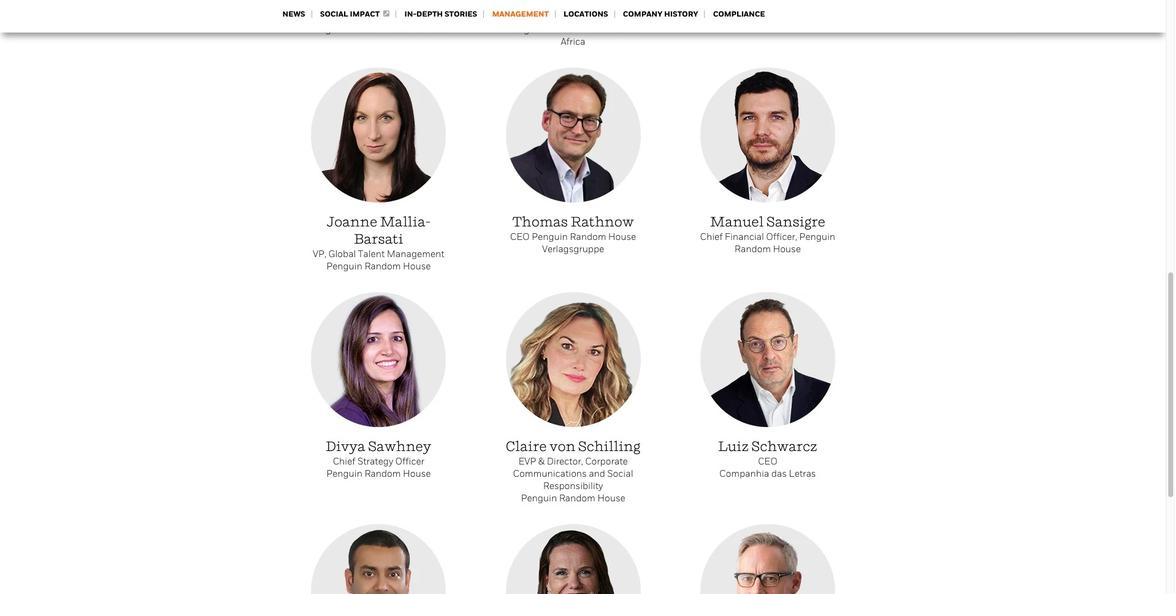 Task type: locate. For each thing, give the bounding box(es) containing it.
random down responsibility
[[559, 493, 596, 504]]

random up verlagsgruppe
[[570, 231, 607, 242]]

company history
[[623, 9, 699, 19]]

officer
[[396, 456, 425, 467]]

0 horizontal spatial chief
[[333, 456, 356, 467]]

manuel sansigre chief financial officer, penguin random house
[[700, 214, 836, 255]]

social down "corporate"
[[608, 468, 634, 479]]

0 vertical spatial social
[[320, 9, 348, 19]]

1 vertical spatial management
[[387, 249, 445, 260]]

1 vertical spatial global
[[329, 249, 356, 260]]

corporate
[[586, 456, 628, 467]]

management down 'mallia-' at the left top
[[387, 249, 445, 260]]

chief for manuel
[[700, 231, 723, 242]]

joanne mallia- barsati vp, global talent management penguin random house
[[313, 214, 445, 272]]

chief down divya
[[333, 456, 356, 467]]

chief down manuel
[[700, 231, 723, 242]]

1 horizontal spatial global
[[774, 12, 801, 23]]

ceo left in-
[[369, 12, 389, 23]]

social
[[320, 9, 348, 19], [608, 468, 634, 479]]

house down in-
[[386, 24, 413, 35]]

sansigre
[[767, 214, 826, 230]]

house down the rathnow
[[609, 231, 637, 242]]

chief inside manuel sansigre chief financial officer, penguin random house
[[700, 231, 723, 242]]

global right dk
[[774, 12, 801, 23]]

divya
[[326, 438, 366, 455]]

locations link
[[564, 9, 609, 19]]

house inside the joanne mallia- barsati vp, global talent management penguin random house
[[403, 261, 431, 272]]

penguin inside claire von schilling evp & director, corporate communications and social responsibility penguin random house
[[521, 493, 557, 504]]

evp
[[519, 456, 537, 467]]

das
[[772, 468, 787, 479]]

penguin down social impact
[[309, 24, 345, 35]]

penguin inside "ceo penguin random house canada"
[[309, 24, 345, 35]]

global right the 'vp,'
[[329, 249, 356, 260]]

house down 'mallia-' at the left top
[[403, 261, 431, 272]]

random down strategy
[[365, 468, 401, 479]]

responsibility
[[544, 480, 603, 492]]

von
[[550, 438, 576, 455]]

in-depth stories
[[405, 9, 478, 19]]

schwarcz
[[752, 438, 818, 455]]

0 vertical spatial management
[[492, 9, 549, 19]]

random down talent
[[365, 261, 401, 272]]

ceo up africa
[[564, 12, 583, 23]]

mallia-
[[380, 214, 431, 230]]

0 horizontal spatial social
[[320, 9, 348, 19]]

1 horizontal spatial chief
[[700, 231, 723, 242]]

random inside manuel sansigre chief financial officer, penguin random house
[[735, 244, 771, 255]]

random inside the joanne mallia- barsati vp, global talent management penguin random house
[[365, 261, 401, 272]]

penguin down management link
[[507, 24, 543, 35]]

management right stories
[[492, 9, 549, 19]]

divya sawhney chief strategy officer penguin random house
[[326, 438, 432, 479]]

ceo up das
[[758, 456, 778, 467]]

south
[[614, 24, 640, 35]]

ceo
[[369, 12, 389, 23], [564, 12, 583, 23], [510, 231, 530, 242], [758, 456, 778, 467]]

random
[[347, 24, 383, 35], [546, 24, 582, 35], [570, 231, 607, 242], [735, 244, 771, 255], [365, 261, 401, 272], [365, 468, 401, 479], [559, 493, 596, 504]]

penguin down sansigre
[[800, 231, 836, 242]]

chief for divya
[[333, 456, 356, 467]]

social left impact
[[320, 9, 348, 19]]

random down impact
[[347, 24, 383, 35]]

depth
[[417, 9, 443, 19]]

compliance link
[[713, 9, 766, 19]]

africa
[[561, 36, 586, 47]]

ceo,
[[735, 12, 757, 23]]

penguin inside thomas rathnow ceo penguin random house verlagsgruppe
[[532, 231, 568, 242]]

chief
[[700, 231, 723, 242], [333, 456, 356, 467]]

company history link
[[623, 9, 699, 19]]

penguin inside divya sawhney chief strategy officer penguin random house
[[327, 468, 363, 479]]

locations
[[564, 9, 609, 19]]

house inside thomas rathnow ceo penguin random house verlagsgruppe
[[609, 231, 637, 242]]

company
[[623, 9, 663, 19]]

compliance
[[713, 9, 766, 19]]

penguin
[[309, 24, 345, 35], [507, 24, 543, 35], [532, 231, 568, 242], [800, 231, 836, 242], [327, 261, 363, 272], [327, 468, 363, 479], [521, 493, 557, 504]]

penguin inside ceo penguin random house south africa
[[507, 24, 543, 35]]

house down officer on the left bottom
[[403, 468, 431, 479]]

penguin down the 'vp,'
[[327, 261, 363, 272]]

0 vertical spatial chief
[[700, 231, 723, 242]]

house inside ceo penguin random house south africa
[[584, 24, 612, 35]]

global inside the joanne mallia- barsati vp, global talent management penguin random house
[[329, 249, 356, 260]]

ceo inside luiz schwarcz ceo companhia das letras
[[758, 456, 778, 467]]

global
[[774, 12, 801, 23], [329, 249, 356, 260]]

0 vertical spatial global
[[774, 12, 801, 23]]

thomas
[[513, 214, 568, 230]]

financial
[[725, 231, 765, 242]]

random down the financial
[[735, 244, 771, 255]]

random inside "ceo penguin random house canada"
[[347, 24, 383, 35]]

management
[[492, 9, 549, 19], [387, 249, 445, 260]]

chief inside divya sawhney chief strategy officer penguin random house
[[333, 456, 356, 467]]

penguin down thomas
[[532, 231, 568, 242]]

1 horizontal spatial social
[[608, 468, 634, 479]]

house down locations "link"
[[584, 24, 612, 35]]

1 vertical spatial social
[[608, 468, 634, 479]]

random up africa
[[546, 24, 582, 35]]

house down and
[[598, 493, 626, 504]]

penguin down divya
[[327, 468, 363, 479]]

house
[[386, 24, 413, 35], [584, 24, 612, 35], [609, 231, 637, 242], [773, 244, 801, 255], [403, 261, 431, 272], [403, 468, 431, 479], [598, 493, 626, 504]]

0 horizontal spatial management
[[387, 249, 445, 260]]

penguin down "communications"
[[521, 493, 557, 504]]

ceo penguin random house canada
[[309, 12, 449, 35]]

1 vertical spatial chief
[[333, 456, 356, 467]]

random inside ceo penguin random house south africa
[[546, 24, 582, 35]]

luiz
[[718, 438, 749, 455]]

house down officer,
[[773, 244, 801, 255]]

0 horizontal spatial global
[[329, 249, 356, 260]]

ceo down thomas
[[510, 231, 530, 242]]



Task type: describe. For each thing, give the bounding box(es) containing it.
barsati
[[354, 231, 404, 247]]

news link
[[283, 9, 305, 19]]

penguin inside manuel sansigre chief financial officer, penguin random house
[[800, 231, 836, 242]]

social inside claire von schilling evp & director, corporate communications and social responsibility penguin random house
[[608, 468, 634, 479]]

communications
[[513, 468, 587, 479]]

claire von schilling evp & director, corporate communications and social responsibility penguin random house
[[506, 438, 641, 504]]

house inside manuel sansigre chief financial officer, penguin random house
[[773, 244, 801, 255]]

ceo penguin random house south africa
[[507, 12, 640, 47]]

thomas rathnow ceo penguin random house verlagsgruppe
[[510, 214, 637, 255]]

talent
[[358, 249, 385, 260]]

and
[[589, 468, 606, 479]]

house inside claire von schilling evp & director, corporate communications and social responsibility penguin random house
[[598, 493, 626, 504]]

ceo inside ceo penguin random house south africa
[[564, 12, 583, 23]]

random inside divya sawhney chief strategy officer penguin random house
[[365, 468, 401, 479]]

in-
[[405, 9, 417, 19]]

random inside claire von schilling evp & director, corporate communications and social responsibility penguin random house
[[559, 493, 596, 504]]

rathnow
[[571, 214, 634, 230]]

manuel
[[710, 214, 764, 230]]

companhia
[[720, 468, 770, 479]]

house inside divya sawhney chief strategy officer penguin random house
[[403, 468, 431, 479]]

&
[[539, 456, 545, 467]]

letras
[[789, 468, 816, 479]]

stories
[[445, 9, 478, 19]]

penguin inside the joanne mallia- barsati vp, global talent management penguin random house
[[327, 261, 363, 272]]

management link
[[492, 9, 549, 19]]

social impact
[[320, 9, 380, 19]]

verlagsgruppe
[[542, 244, 605, 255]]

joanne
[[327, 214, 378, 230]]

dk
[[759, 12, 771, 23]]

ceo inside thomas rathnow ceo penguin random house verlagsgruppe
[[510, 231, 530, 242]]

vp,
[[313, 249, 327, 260]]

management inside the joanne mallia- barsati vp, global talent management penguin random house
[[387, 249, 445, 260]]

history
[[665, 9, 699, 19]]

sawhney
[[368, 438, 432, 455]]

director,
[[547, 456, 583, 467]]

news
[[283, 9, 305, 19]]

ceo, dk global
[[735, 12, 801, 23]]

in-depth stories link
[[405, 9, 478, 19]]

schilling
[[579, 438, 641, 455]]

social impact link
[[320, 9, 390, 19]]

canada
[[415, 24, 449, 35]]

random inside thomas rathnow ceo penguin random house verlagsgruppe
[[570, 231, 607, 242]]

luiz schwarcz ceo companhia das letras
[[718, 438, 818, 479]]

strategy
[[358, 456, 393, 467]]

ceo inside "ceo penguin random house canada"
[[369, 12, 389, 23]]

impact
[[350, 9, 380, 19]]

house inside "ceo penguin random house canada"
[[386, 24, 413, 35]]

1 horizontal spatial management
[[492, 9, 549, 19]]

officer,
[[767, 231, 798, 242]]

claire
[[506, 438, 547, 455]]



Task type: vqa. For each thing, say whether or not it's contained in the screenshot.


